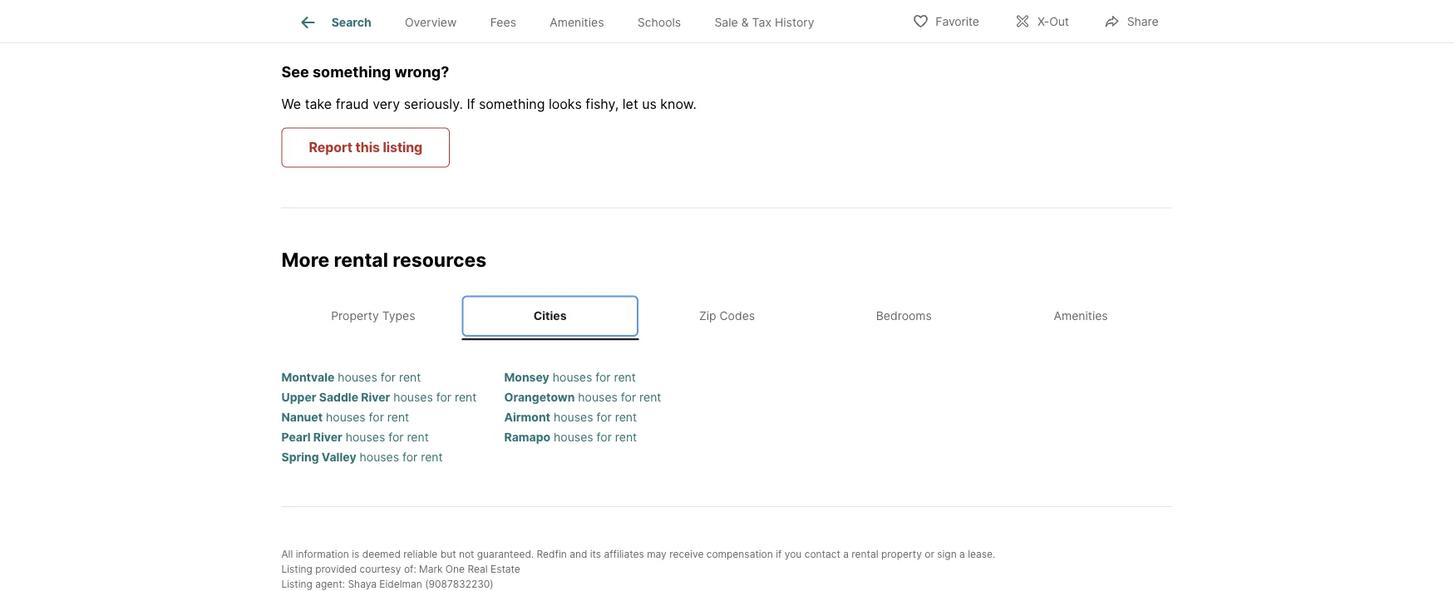 Task type: locate. For each thing, give the bounding box(es) containing it.
if
[[776, 549, 782, 561]]

0 vertical spatial listing
[[281, 564, 313, 576]]

river up valley
[[313, 430, 342, 444]]

more rental resources heading
[[281, 249, 1173, 293]]

see something wrong?
[[281, 63, 449, 81]]

rent for orangetown houses for rent
[[640, 390, 661, 404]]

listing
[[383, 140, 423, 156]]

property
[[331, 309, 379, 323]]

houses down saddle
[[326, 410, 366, 424]]

report
[[309, 140, 353, 156]]

listing
[[281, 564, 313, 576], [281, 579, 313, 591]]

0 horizontal spatial amenities
[[550, 15, 604, 29]]

lease.
[[968, 549, 996, 561]]

houses for monsey houses for rent
[[553, 370, 592, 384]]

1 vertical spatial tab list
[[281, 293, 1173, 340]]

1 vertical spatial listing
[[281, 579, 313, 591]]

1 horizontal spatial something
[[479, 97, 545, 113]]

seriously.
[[404, 97, 463, 113]]

0 vertical spatial tab list
[[281, 0, 845, 42]]

you
[[785, 549, 802, 561]]

a right sign
[[960, 549, 965, 561]]

houses for orangetown houses for rent
[[578, 390, 618, 404]]

0 vertical spatial rental
[[334, 249, 388, 272]]

mark
[[419, 564, 443, 576]]

us
[[642, 97, 657, 113]]

0 vertical spatial amenities tab
[[533, 2, 621, 42]]

a
[[843, 549, 849, 561], [960, 549, 965, 561]]

let
[[623, 97, 638, 113]]

more rental resources
[[281, 249, 487, 272]]

estate
[[491, 564, 520, 576]]

tab list
[[281, 0, 845, 42], [281, 293, 1173, 340]]

rental right more
[[334, 249, 388, 272]]

a right contact
[[843, 549, 849, 561]]

1 a from the left
[[843, 549, 849, 561]]

0 horizontal spatial rental
[[334, 249, 388, 272]]

overview tab
[[388, 2, 474, 42]]

1 horizontal spatial amenities tab
[[993, 296, 1170, 337]]

schools tab
[[621, 2, 698, 42]]

1 vertical spatial amenities
[[1054, 309, 1108, 323]]

2 tab list from the top
[[281, 293, 1173, 340]]

1 vertical spatial rental
[[852, 549, 879, 561]]

for for monsey houses for rent
[[596, 370, 611, 384]]

real
[[468, 564, 488, 576]]

houses up orangetown houses for rent
[[553, 370, 592, 384]]

rent
[[399, 370, 421, 384], [614, 370, 636, 384], [455, 390, 477, 404], [640, 390, 661, 404], [387, 410, 409, 424], [615, 410, 637, 424], [407, 430, 429, 444], [615, 430, 637, 444], [421, 450, 443, 464]]

if
[[467, 97, 475, 113]]

amenities for topmost amenities tab
[[550, 15, 604, 29]]

fees tab
[[474, 2, 533, 42]]

0 vertical spatial amenities
[[550, 15, 604, 29]]

houses down montvale houses for rent
[[394, 390, 433, 404]]

1 vertical spatial amenities tab
[[993, 296, 1170, 337]]

pearl river houses for rent
[[281, 430, 429, 444]]

houses up airmont houses for rent
[[578, 390, 618, 404]]

airmont
[[504, 410, 551, 424]]

for for ramapo houses for rent
[[597, 430, 612, 444]]

river
[[361, 390, 390, 404], [313, 430, 342, 444]]

houses up saddle
[[338, 370, 377, 384]]

sale & tax history tab
[[698, 2, 831, 42]]

1 vertical spatial river
[[313, 430, 342, 444]]

nanuet houses for rent
[[281, 410, 409, 424]]

for for airmont houses for rent
[[597, 410, 612, 424]]

tab list containing property types
[[281, 293, 1173, 340]]

houses down airmont houses for rent
[[554, 430, 593, 444]]

more
[[281, 249, 329, 272]]

sign
[[937, 549, 957, 561]]

compensation
[[707, 549, 773, 561]]

1 horizontal spatial river
[[361, 390, 390, 404]]

provided
[[315, 564, 357, 576]]

0 vertical spatial river
[[361, 390, 390, 404]]

2 listing from the top
[[281, 579, 313, 591]]

houses
[[338, 370, 377, 384], [553, 370, 592, 384], [394, 390, 433, 404], [578, 390, 618, 404], [326, 410, 366, 424], [554, 410, 593, 424], [346, 430, 385, 444], [554, 430, 593, 444], [360, 450, 399, 464]]

upper saddle river houses for rent
[[281, 390, 477, 404]]

monsey houses for rent
[[504, 370, 636, 384]]

0 horizontal spatial amenities tab
[[533, 2, 621, 42]]

rental inside heading
[[334, 249, 388, 272]]

favorite button
[[898, 4, 994, 38]]

fees
[[490, 15, 516, 29]]

rental left property
[[852, 549, 879, 561]]

report this listing button
[[281, 128, 450, 168]]

courtesy
[[360, 564, 401, 576]]

rent for montvale houses for rent
[[399, 370, 421, 384]]

search link
[[298, 12, 371, 32]]

property types tab
[[285, 296, 462, 337]]

1 horizontal spatial rental
[[852, 549, 879, 561]]

receive
[[670, 549, 704, 561]]

0 horizontal spatial a
[[843, 549, 849, 561]]

know.
[[661, 97, 697, 113]]

1 horizontal spatial amenities
[[1054, 309, 1108, 323]]

is
[[352, 549, 360, 561]]

houses up "ramapo houses for rent"
[[554, 410, 593, 424]]

something up fraud
[[313, 63, 391, 81]]

cities
[[534, 309, 567, 323]]

sale & tax history
[[715, 15, 815, 29]]

information
[[296, 549, 349, 561]]

montvale
[[281, 370, 335, 384]]

for
[[381, 370, 396, 384], [596, 370, 611, 384], [436, 390, 452, 404], [621, 390, 636, 404], [369, 410, 384, 424], [597, 410, 612, 424], [388, 430, 404, 444], [597, 430, 612, 444], [402, 450, 418, 464]]

rental
[[334, 249, 388, 272], [852, 549, 879, 561]]

or
[[925, 549, 935, 561]]

saddle
[[319, 390, 358, 404]]

tax
[[752, 15, 772, 29]]

but
[[441, 549, 456, 561]]

houses down the pearl river houses for rent
[[360, 450, 399, 464]]

river down montvale houses for rent
[[361, 390, 390, 404]]

amenities for bottommost amenities tab
[[1054, 309, 1108, 323]]

something right the if
[[479, 97, 545, 113]]

amenities tab
[[533, 2, 621, 42], [993, 296, 1170, 337]]

1 tab list from the top
[[281, 0, 845, 42]]

of:
[[404, 564, 416, 576]]

0 horizontal spatial river
[[313, 430, 342, 444]]

0 vertical spatial something
[[313, 63, 391, 81]]

property
[[881, 549, 922, 561]]

x-
[[1038, 15, 1050, 29]]

this
[[356, 140, 380, 156]]

1 horizontal spatial a
[[960, 549, 965, 561]]

houses for montvale houses for rent
[[338, 370, 377, 384]]

wrong?
[[395, 63, 449, 81]]

1 vertical spatial something
[[479, 97, 545, 113]]

fishy,
[[586, 97, 619, 113]]

rental inside all information is deemed reliable but not guaranteed. redfin and its affiliates may receive compensation if you contact a rental property or sign a lease. listing provided courtesy of: mark one real estate listing agent: shaya eidelman (9087832230)
[[852, 549, 879, 561]]

favorite
[[936, 15, 980, 29]]

something
[[313, 63, 391, 81], [479, 97, 545, 113]]



Task type: vqa. For each thing, say whether or not it's contained in the screenshot.
'▾' in Buy ▾ dropdown button
no



Task type: describe. For each thing, give the bounding box(es) containing it.
0 horizontal spatial something
[[313, 63, 391, 81]]

rent for airmont houses for rent
[[615, 410, 637, 424]]

orangetown
[[504, 390, 575, 404]]

zip
[[699, 309, 716, 323]]

search
[[332, 15, 371, 29]]

not
[[459, 549, 474, 561]]

reliable
[[404, 549, 438, 561]]

spring
[[281, 450, 319, 464]]

x-out button
[[1000, 4, 1083, 38]]

resources
[[393, 249, 487, 272]]

agent:
[[315, 579, 345, 591]]

deemed
[[362, 549, 401, 561]]

overview
[[405, 15, 457, 29]]

redfin
[[537, 549, 567, 561]]

houses for ramapo houses for rent
[[554, 430, 593, 444]]

spring valley houses for rent
[[281, 450, 443, 464]]

rent for monsey houses for rent
[[614, 370, 636, 384]]

orangetown houses for rent
[[504, 390, 661, 404]]

for for nanuet houses for rent
[[369, 410, 384, 424]]

houses for nanuet houses for rent
[[326, 410, 366, 424]]

houses for airmont houses for rent
[[554, 410, 593, 424]]

we
[[281, 97, 301, 113]]

codes
[[720, 309, 755, 323]]

all information is deemed reliable but not guaranteed. redfin and its affiliates may receive compensation if you contact a rental property or sign a lease. listing provided courtesy of: mark one real estate listing agent: shaya eidelman (9087832230)
[[281, 549, 996, 591]]

one
[[446, 564, 465, 576]]

looks
[[549, 97, 582, 113]]

houses up spring valley houses for rent
[[346, 430, 385, 444]]

(9087832230)
[[425, 579, 494, 591]]

affiliates
[[604, 549, 644, 561]]

types
[[382, 309, 415, 323]]

bedrooms
[[876, 309, 932, 323]]

eidelman
[[379, 579, 422, 591]]

&
[[741, 15, 749, 29]]

for for montvale houses for rent
[[381, 370, 396, 384]]

share
[[1127, 15, 1159, 29]]

guaranteed.
[[477, 549, 534, 561]]

airmont houses for rent
[[504, 410, 637, 424]]

may
[[647, 549, 667, 561]]

nanuet
[[281, 410, 323, 424]]

schools
[[638, 15, 681, 29]]

zip codes tab
[[639, 296, 816, 337]]

zip codes
[[699, 309, 755, 323]]

bedrooms tab
[[816, 296, 993, 337]]

contact
[[805, 549, 841, 561]]

monsey
[[504, 370, 550, 384]]

all
[[281, 549, 293, 561]]

out
[[1050, 15, 1069, 29]]

ramapo
[[504, 430, 551, 444]]

share button
[[1090, 4, 1173, 38]]

montvale houses for rent
[[281, 370, 421, 384]]

x-out
[[1038, 15, 1069, 29]]

shaya
[[348, 579, 377, 591]]

rent for ramapo houses for rent
[[615, 430, 637, 444]]

sale
[[715, 15, 738, 29]]

fraud
[[336, 97, 369, 113]]

1 listing from the top
[[281, 564, 313, 576]]

tab list containing search
[[281, 0, 845, 42]]

its
[[590, 549, 601, 561]]

and
[[570, 549, 587, 561]]

property types
[[331, 309, 415, 323]]

for for orangetown houses for rent
[[621, 390, 636, 404]]

history
[[775, 15, 815, 29]]

we take fraud very seriously. if something looks fishy, let us know.
[[281, 97, 697, 113]]

report this listing
[[309, 140, 423, 156]]

pearl
[[281, 430, 311, 444]]

take
[[305, 97, 332, 113]]

cities tab
[[462, 296, 639, 337]]

valley
[[322, 450, 356, 464]]

ramapo houses for rent
[[504, 430, 637, 444]]

rent for nanuet houses for rent
[[387, 410, 409, 424]]

2 a from the left
[[960, 549, 965, 561]]

upper
[[281, 390, 316, 404]]

very
[[373, 97, 400, 113]]

see
[[281, 63, 309, 81]]



